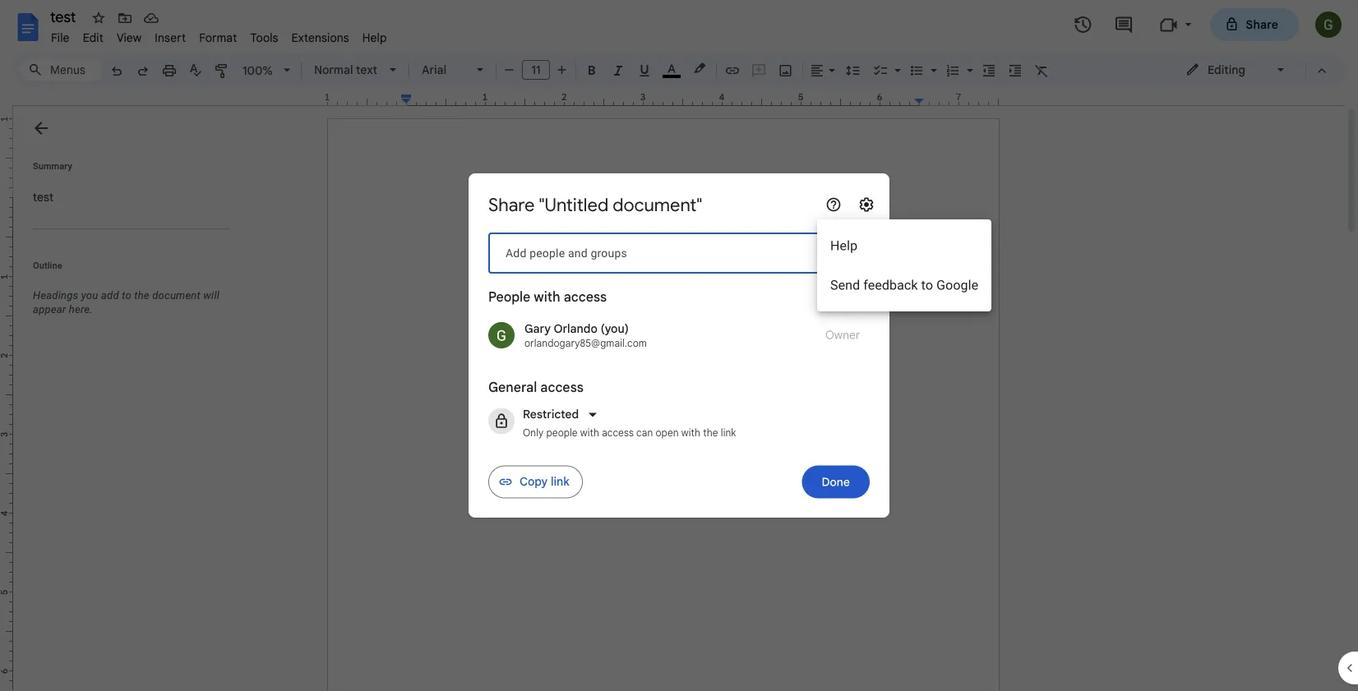 Task type: describe. For each thing, give the bounding box(es) containing it.
Menus field
[[21, 58, 103, 81]]

Rename text field
[[44, 7, 86, 26]]

left margin image
[[328, 93, 411, 105]]

menu bar banner
[[0, 0, 1359, 692]]

menu bar inside menu bar banner
[[44, 21, 394, 49]]

Star checkbox
[[87, 7, 110, 30]]



Task type: vqa. For each thing, say whether or not it's contained in the screenshot.
+8
no



Task type: locate. For each thing, give the bounding box(es) containing it.
menu bar
[[44, 21, 394, 49]]

right margin image
[[916, 93, 999, 105]]

main toolbar
[[102, 0, 1102, 467]]

share. private to only me. image
[[1225, 17, 1240, 32]]

top margin image
[[0, 119, 12, 202]]

application
[[0, 0, 1359, 692]]



